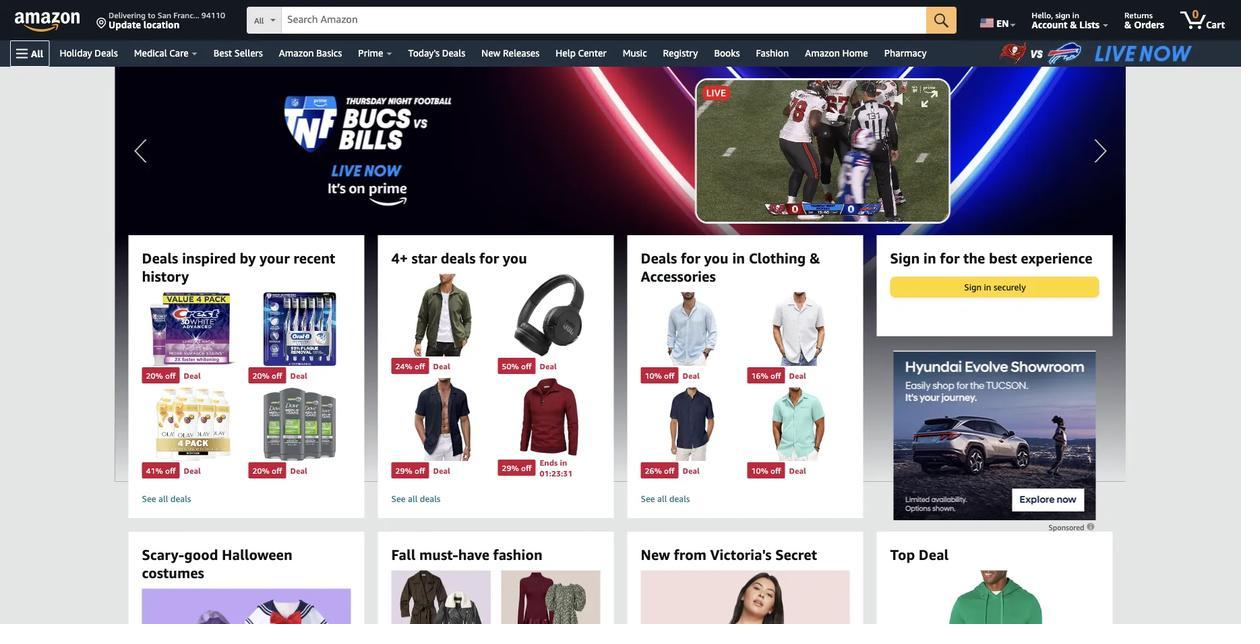 Task type: locate. For each thing, give the bounding box(es) containing it.
off for coofandy linen shirt for men blue casual long sleeve beach shirts lightweight summer button down shirt image at the right
[[664, 371, 675, 380]]

20% off down dove men+care body wash extra fresh for men's skin care body wash effectively washes away bacteria while nourishing your skin, 18 fl oz (pack of 4) image
[[253, 466, 282, 475]]

20% down the crest 3d white toothpaste, advanced luminous mint, teeth whitening toothpaste, 3.7 oz (pack of 4) image
[[146, 371, 163, 380]]

new inside navigation navigation
[[482, 48, 501, 59]]

medical
[[134, 48, 167, 59]]

1 horizontal spatial all
[[408, 494, 418, 505]]

deal right the 16% off
[[789, 371, 807, 380]]

experience
[[1021, 250, 1093, 266]]

off
[[415, 362, 425, 371], [521, 362, 532, 371], [165, 371, 176, 380], [272, 371, 282, 380], [664, 371, 675, 380], [771, 371, 781, 380], [521, 463, 532, 473], [165, 466, 176, 475], [272, 466, 282, 475], [415, 466, 425, 475], [664, 466, 675, 475], [771, 466, 781, 475]]

16%
[[752, 371, 769, 380]]

deals up accessories
[[641, 250, 677, 266]]

20% off down 'oral-b crossaction all in one soft toothbrushes, deep plaque removal, 6 count' image
[[253, 371, 282, 380]]

off down the coofandy mens casual shirts short sleeve linen casual button down shirts for men fashion summer beach shirt regular fit navy blue - xxl "image"
[[415, 466, 425, 475]]

1 see all deals from the left
[[142, 494, 191, 505]]

1 amazon from the left
[[279, 48, 314, 59]]

29% down the coofandy mens casual shirts short sleeve linen casual button down shirts for men fashion summer beach shirt regular fit navy blue - xxl "image"
[[396, 466, 413, 475]]

music link
[[615, 44, 655, 63]]

help center link
[[548, 44, 615, 63]]

amazon essentials men's apparel image
[[943, 571, 1047, 625]]

all up fall
[[408, 494, 418, 505]]

0 horizontal spatial &
[[810, 250, 820, 266]]

0 vertical spatial 10% off
[[645, 371, 675, 380]]

0 vertical spatial all
[[254, 16, 264, 25]]

recent
[[294, 250, 335, 266]]

29% left ends
[[502, 463, 519, 473]]

29%
[[502, 463, 519, 473], [396, 466, 413, 475]]

for up accessories
[[681, 250, 701, 266]]

deal right top
[[919, 546, 949, 563]]

off right 41%
[[165, 466, 176, 475]]

in left clothing
[[733, 250, 745, 266]]

1 horizontal spatial for
[[681, 250, 701, 266]]

live
[[707, 87, 726, 98]]

see down 41%
[[142, 494, 156, 505]]

1 horizontal spatial 29% off
[[502, 463, 532, 473]]

20%
[[146, 371, 163, 380], [253, 371, 270, 380], [253, 466, 270, 475]]

holiday
[[60, 48, 92, 59]]

20% down dove men+care body wash extra fresh for men's skin care body wash effectively washes away bacteria while nourishing your skin, 18 fl oz (pack of 4) image
[[253, 466, 270, 475]]

0 horizontal spatial 29%
[[396, 466, 413, 475]]

0 horizontal spatial 10% off
[[645, 371, 675, 380]]

& inside returns & orders
[[1125, 19, 1132, 30]]

off for dove men+care body wash extra fresh for men's skin care body wash effectively washes away bacteria while nourishing your skin, 18 fl oz (pack of 4) image
[[272, 466, 282, 475]]

2 horizontal spatial for
[[940, 250, 960, 266]]

off down coofandy linen shirt for men blue casual long sleeve beach shirts lightweight summer button down shirt image at the right
[[664, 371, 675, 380]]

see all deals link
[[142, 494, 351, 505], [392, 494, 601, 505], [641, 494, 850, 505]]

3 all from the left
[[658, 494, 667, 505]]

see up fall
[[392, 494, 406, 505]]

deal down coofandy linen shirt for men blue casual long sleeve beach shirts lightweight summer button down shirt image at the right
[[683, 371, 700, 380]]

by
[[240, 250, 256, 266]]

deals for 4+ star deals for you
[[420, 494, 441, 505]]

for left the
[[940, 250, 960, 266]]

history
[[142, 268, 189, 285]]

bucs vs. bills now image
[[972, 40, 1242, 67]]

see all deals link for 4+ star deals for you
[[392, 494, 601, 505]]

0 horizontal spatial see all deals
[[142, 494, 191, 505]]

1 vertical spatial 10%
[[752, 466, 769, 475]]

1 horizontal spatial 10%
[[752, 466, 769, 475]]

see all deals link for deals for you in clothing & accessories
[[641, 494, 850, 505]]

expand player image
[[922, 91, 938, 107]]

deal right 24% off
[[433, 362, 450, 371]]

deal for coofandy men's short sleeve button up shirts lightweight cotton waffle knit t shirts white image
[[789, 371, 807, 380]]

all down 41% off
[[159, 494, 168, 505]]

amazon inside amazon basics link
[[279, 48, 314, 59]]

delivering
[[109, 10, 146, 20]]

1 horizontal spatial see
[[392, 494, 406, 505]]

1 horizontal spatial sign
[[965, 282, 982, 292]]

you up accessories
[[704, 250, 729, 266]]

new left from
[[641, 546, 670, 563]]

in for ends in 01:23:30
[[560, 458, 567, 467]]

0 vertical spatial 10%
[[645, 371, 662, 380]]

1 vertical spatial new
[[641, 546, 670, 563]]

en
[[997, 18, 1009, 29]]

off for jbl tune 510bt: wireless on-ear headphones with purebass sound - black image
[[521, 362, 532, 371]]

1 horizontal spatial you
[[704, 250, 729, 266]]

0 horizontal spatial 29% off
[[396, 466, 425, 475]]

20% for the crest 3d white toothpaste, advanced luminous mint, teeth whitening toothpaste, 3.7 oz (pack of 4) image
[[146, 371, 163, 380]]

see all deals up fall
[[392, 494, 441, 505]]

all for deals for you in clothing & accessories
[[658, 494, 667, 505]]

1 vertical spatial all
[[31, 48, 43, 59]]

deals
[[95, 48, 118, 59], [442, 48, 466, 59], [142, 250, 178, 266], [641, 250, 677, 266]]

amazon home link
[[797, 44, 877, 63]]

off left ends
[[521, 463, 532, 473]]

20% for 'oral-b crossaction all in one soft toothbrushes, deep plaque removal, 6 count' image
[[253, 371, 270, 380]]

deals right holiday
[[95, 48, 118, 59]]

for right star at the left of page
[[480, 250, 499, 266]]

10%
[[645, 371, 662, 380], [752, 466, 769, 475]]

coofandy men's short sleeve button up shirts lightweight cotton waffle knit t shirts white image
[[748, 292, 850, 366]]

deal for jbl tune 510bt: wireless on-ear headphones with purebass sound - black image
[[540, 362, 557, 371]]

ends
[[540, 458, 558, 467]]

deal for coofandy mens casual linen shirt short sleeve button down shirt summer beach hawaiian shirts light green image
[[789, 466, 807, 475]]

29% for the coofandy mens casual shirts short sleeve linen casual button down shirts for men fashion summer beach shirt regular fit navy blue - xxl "image"
[[396, 466, 413, 475]]

1 horizontal spatial &
[[1071, 19, 1078, 30]]

10% off for coofandy linen shirt for men blue casual long sleeve beach shirts lightweight summer button down shirt image at the right
[[645, 371, 675, 380]]

deal down the coofandy mens casual shirts short sleeve linen casual button down shirts for men fashion summer beach shirt regular fit navy blue - xxl "image"
[[433, 466, 450, 475]]

off for 'oral-b crossaction all in one soft toothbrushes, deep plaque removal, 6 count' image
[[272, 371, 282, 380]]

sign
[[891, 250, 920, 266], [965, 282, 982, 292]]

1 horizontal spatial 29%
[[502, 463, 519, 473]]

1 horizontal spatial see all deals
[[392, 494, 441, 505]]

0 horizontal spatial for
[[480, 250, 499, 266]]

0
[[1193, 8, 1199, 21]]

sign in securely link
[[891, 277, 1099, 297]]

2 all from the left
[[408, 494, 418, 505]]

sign in securely
[[965, 282, 1026, 292]]

see all deals link for deals inspired by your recent history
[[142, 494, 351, 505]]

see all deals down '26% off'
[[641, 494, 690, 505]]

deal right 41% off
[[184, 466, 201, 475]]

medical care link
[[126, 44, 206, 63]]

account
[[1032, 19, 1068, 30]]

from
[[674, 546, 707, 563]]

crest 3d white toothpaste, advanced luminous mint, teeth whitening toothpaste, 3.7 oz (pack of 4) image
[[142, 292, 244, 366]]

main content containing deals inspired by your recent history
[[0, 67, 1242, 625]]

for
[[480, 250, 499, 266], [681, 250, 701, 266], [940, 250, 960, 266]]

1 horizontal spatial all
[[254, 16, 264, 25]]

new left "releases"
[[482, 48, 501, 59]]

24% off
[[396, 362, 425, 371]]

today's deals
[[408, 48, 466, 59]]

0 horizontal spatial all
[[31, 48, 43, 59]]

0 horizontal spatial amazon
[[279, 48, 314, 59]]

20% down 'oral-b crossaction all in one soft toothbrushes, deep plaque removal, 6 count' image
[[253, 371, 270, 380]]

new for new releases
[[482, 48, 501, 59]]

0 horizontal spatial see
[[142, 494, 156, 505]]

1 see from the left
[[142, 494, 156, 505]]

must-
[[420, 546, 458, 563]]

off for coofandy mens casual linen shirt short sleeve button down shirt summer beach hawaiian shirts light green image
[[771, 466, 781, 475]]

prime video web player element
[[697, 80, 949, 222]]

3 see all deals from the left
[[641, 494, 690, 505]]

star
[[412, 250, 437, 266]]

help
[[556, 48, 576, 59]]

0 horizontal spatial you
[[503, 250, 527, 266]]

amazon basics link
[[271, 44, 350, 63]]

all down amazon image
[[31, 48, 43, 59]]

in up 01:23:30
[[560, 458, 567, 467]]

books link
[[706, 44, 748, 63]]

see down the 26%
[[641, 494, 655, 505]]

in inside "link"
[[984, 282, 992, 292]]

10% off down coofandy mens casual linen shirt short sleeve button down shirt summer beach hawaiian shirts light green image
[[752, 466, 781, 475]]

hello, sign in
[[1032, 10, 1080, 20]]

None submit
[[927, 7, 957, 34]]

prime
[[358, 48, 383, 59]]

2 horizontal spatial see all deals
[[641, 494, 690, 505]]

off right 24%
[[415, 362, 425, 371]]

see all deals
[[142, 494, 191, 505], [392, 494, 441, 505], [641, 494, 690, 505]]

deals right today's at the left of page
[[442, 48, 466, 59]]

deals right star at the left of page
[[441, 250, 476, 266]]

delivering to san franc... 94110 update location
[[109, 10, 225, 30]]

2 amazon from the left
[[805, 48, 840, 59]]

3 see all deals link from the left
[[641, 494, 850, 505]]

deal down dove men+care body wash extra fresh for men's skin care body wash effectively washes away bacteria while nourishing your skin, 18 fl oz (pack of 4) image
[[290, 466, 307, 475]]

deal for the coofandy mens casual shirts short sleeve linen casual button down shirts for men fashion summer beach shirt regular fit navy blue - xxl "image"
[[433, 466, 450, 475]]

2 horizontal spatial all
[[658, 494, 667, 505]]

deals down 41% off
[[170, 494, 191, 505]]

deals for you in clothing & accessories
[[641, 250, 820, 285]]

20% off
[[146, 371, 176, 380], [253, 371, 282, 380], [253, 466, 282, 475]]

dove men+care body wash extra fresh for men's skin care body wash effectively washes away bacteria while nourishing your skin, 18 fl oz (pack of 4) image
[[249, 388, 351, 461]]

29% off left ends
[[502, 463, 532, 473]]

0 horizontal spatial new
[[482, 48, 501, 59]]

10% down coofandy mens casual linen shirt short sleeve button down shirt summer beach hawaiian shirts light green image
[[752, 466, 769, 475]]

san
[[158, 10, 171, 20]]

accessories
[[641, 268, 716, 285]]

&
[[1071, 19, 1078, 30], [1125, 19, 1132, 30], [810, 250, 820, 266]]

amazon for amazon basics
[[279, 48, 314, 59]]

2 see all deals from the left
[[392, 494, 441, 505]]

1 for from the left
[[480, 250, 499, 266]]

50% off
[[502, 362, 532, 371]]

see all deals link up halloween
[[142, 494, 351, 505]]

see all deals down 41% off
[[142, 494, 191, 505]]

20% off for 'oral-b crossaction all in one soft toothbrushes, deep plaque removal, 6 count' image
[[253, 371, 282, 380]]

16% off
[[752, 371, 781, 380]]

1 horizontal spatial 10% off
[[752, 466, 781, 475]]

20% for dove men+care body wash extra fresh for men's skin care body wash effectively washes away bacteria while nourishing your skin, 18 fl oz (pack of 4) image
[[253, 466, 270, 475]]

location
[[143, 19, 180, 30]]

deals inside deals for you in clothing & accessories
[[641, 250, 677, 266]]

coofandy mens linen wedding shirt guayabera short-sleeve lightweight tee shirts image
[[641, 388, 744, 461]]

amazon inside amazon home link
[[805, 48, 840, 59]]

deals inside holiday deals link
[[95, 48, 118, 59]]

registry link
[[655, 44, 706, 63]]

sign
[[1056, 10, 1071, 20]]

all up sellers
[[254, 16, 264, 25]]

in inside navigation navigation
[[1073, 10, 1080, 20]]

1 horizontal spatial new
[[641, 546, 670, 563]]

basics
[[316, 48, 342, 59]]

see all deals link up the have
[[392, 494, 601, 505]]

0 horizontal spatial all
[[159, 494, 168, 505]]

oral-b crossaction all in one soft toothbrushes, deep plaque removal, 6 count image
[[249, 292, 351, 366]]

29% off
[[502, 463, 532, 473], [396, 466, 425, 475]]

off right the '50%'
[[521, 362, 532, 371]]

& left lists on the right
[[1071, 19, 1078, 30]]

deals inside deals inspired by your recent history
[[142, 250, 178, 266]]

amazon left basics
[[279, 48, 314, 59]]

2 horizontal spatial see
[[641, 494, 655, 505]]

deals up history at the top left
[[142, 250, 178, 266]]

all inside button
[[31, 48, 43, 59]]

deals up must-
[[420, 494, 441, 505]]

1 horizontal spatial amazon
[[805, 48, 840, 59]]

off right 16%
[[771, 371, 781, 380]]

deal right 50% off at the left bottom of page
[[540, 362, 557, 371]]

en link
[[973, 3, 1022, 37]]

new for new from victoria's secret
[[641, 546, 670, 563]]

0 horizontal spatial 10%
[[645, 371, 662, 380]]

deal
[[433, 362, 450, 371], [540, 362, 557, 371], [184, 371, 201, 380], [290, 371, 307, 380], [683, 371, 700, 380], [789, 371, 807, 380], [184, 466, 201, 475], [290, 466, 307, 475], [433, 466, 450, 475], [683, 466, 700, 475], [789, 466, 807, 475], [919, 546, 949, 563]]

in left the
[[924, 250, 937, 266]]

see for deals for you in clothing & accessories
[[641, 494, 655, 505]]

1 see all deals link from the left
[[142, 494, 351, 505]]

today's deals link
[[400, 44, 474, 63]]

off down dove men+care body wash extra fresh for men's skin care body wash effectively washes away bacteria while nourishing your skin, 18 fl oz (pack of 4) image
[[272, 466, 282, 475]]

in inside deals for you in clothing & accessories
[[733, 250, 745, 266]]

fashion
[[493, 546, 543, 563]]

2 for from the left
[[681, 250, 701, 266]]

1 all from the left
[[159, 494, 168, 505]]

10% down coofandy linen shirt for men blue casual long sleeve beach shirts lightweight summer button down shirt image at the right
[[645, 371, 662, 380]]

2 see from the left
[[392, 494, 406, 505]]

2 horizontal spatial &
[[1125, 19, 1132, 30]]

in inside ends in 01:23:30
[[560, 458, 567, 467]]

coofandy men's shirt jacket summer lightweight varsity jacket casual bomber coats image
[[392, 274, 494, 357]]

franc...
[[173, 10, 199, 20]]

all button
[[10, 40, 50, 67]]

home
[[843, 48, 868, 59]]

& left orders
[[1125, 19, 1132, 30]]

off for coofandy men's casual pullover sweatshirt polo collar sweater napping inside red image
[[521, 463, 532, 473]]

secret
[[776, 546, 817, 563]]

you up jbl tune 510bt: wireless on-ear headphones with purebass sound - black image
[[503, 250, 527, 266]]

amazon left home
[[805, 48, 840, 59]]

3 see from the left
[[641, 494, 655, 505]]

deals inside today's deals link
[[442, 48, 466, 59]]

2 see all deals link from the left
[[392, 494, 601, 505]]

new releases link
[[474, 44, 548, 63]]

sign in for the best experience
[[891, 250, 1093, 266]]

2 horizontal spatial see all deals link
[[641, 494, 850, 505]]

10% off for coofandy mens casual linen shirt short sleeve button down shirt summer beach hawaiian shirts light green image
[[752, 466, 781, 475]]

see all deals link up victoria's
[[641, 494, 850, 505]]

coofandy mens casual linen shirt short sleeve button down shirt summer beach hawaiian shirts light green image
[[748, 388, 850, 461]]

0 vertical spatial new
[[482, 48, 501, 59]]

deal for the crest 3d white toothpaste, advanced luminous mint, teeth whitening toothpaste, 3.7 oz (pack of 4) image
[[184, 371, 201, 380]]

in left securely
[[984, 282, 992, 292]]

10% off down coofandy linen shirt for men blue casual long sleeve beach shirts lightweight summer button down shirt image at the right
[[645, 371, 675, 380]]

0 horizontal spatial see all deals link
[[142, 494, 351, 505]]

you
[[503, 250, 527, 266], [704, 250, 729, 266]]

2 you from the left
[[704, 250, 729, 266]]

in right sign
[[1073, 10, 1080, 20]]

deal right '26% off'
[[683, 466, 700, 475]]

deal down the crest 3d white toothpaste, advanced luminous mint, teeth whitening toothpaste, 3.7 oz (pack of 4) image
[[184, 371, 201, 380]]

off down the crest 3d white toothpaste, advanced luminous mint, teeth whitening toothpaste, 3.7 oz (pack of 4) image
[[165, 371, 176, 380]]

navigation navigation
[[0, 0, 1242, 67]]

1 horizontal spatial see all deals link
[[392, 494, 601, 505]]

1 vertical spatial 10% off
[[752, 466, 781, 475]]

coofandy men's casual pullover sweatshirt polo collar sweater napping inside red image
[[498, 378, 601, 456]]

26%
[[645, 466, 662, 475]]

0 vertical spatial sign
[[891, 250, 920, 266]]

20% off down the crest 3d white toothpaste, advanced luminous mint, teeth whitening toothpaste, 3.7 oz (pack of 4) image
[[146, 371, 176, 380]]

off down coofandy mens casual linen shirt short sleeve button down shirt summer beach hawaiian shirts light green image
[[771, 466, 781, 475]]

main content
[[0, 67, 1242, 625]]

& for returns
[[1125, 19, 1132, 30]]

deal down 'oral-b crossaction all in one soft toothbrushes, deep plaque removal, 6 count' image
[[290, 371, 307, 380]]

deal down coofandy mens casual linen shirt short sleeve button down shirt summer beach hawaiian shirts light green image
[[789, 466, 807, 475]]

leave feedback on sponsored ad element
[[1049, 523, 1096, 532]]

1 vertical spatial sign
[[965, 282, 982, 292]]

all down '26% off'
[[658, 494, 667, 505]]

0 horizontal spatial sign
[[891, 250, 920, 266]]

deal for 'oral-b crossaction all in one soft toothbrushes, deep plaque removal, 6 count' image
[[290, 371, 307, 380]]

& right clothing
[[810, 250, 820, 266]]

sign inside "link"
[[965, 282, 982, 292]]

off right the 26%
[[664, 466, 675, 475]]

amazon
[[279, 48, 314, 59], [805, 48, 840, 59]]

29% off down the coofandy mens casual shirts short sleeve linen casual button down shirts for men fashion summer beach shirt regular fit navy blue - xxl "image"
[[396, 466, 425, 475]]

off down 'oral-b crossaction all in one soft toothbrushes, deep plaque removal, 6 count' image
[[272, 371, 282, 380]]

coofandy linen shirt for men blue casual long sleeve beach shirts lightweight summer button down shirt image
[[641, 292, 744, 366]]

deal for coofandy linen shirt for men blue casual long sleeve beach shirts lightweight summer button down shirt image at the right
[[683, 371, 700, 380]]

deals down '26% off'
[[670, 494, 690, 505]]

& inside deals for you in clothing & accessories
[[810, 250, 820, 266]]



Task type: vqa. For each thing, say whether or not it's contained in the screenshot.
'Deal' for "Olay Ultra Rich Moisture Body Wash with Shea Butter, 22oz (Pack of 4)" image
yes



Task type: describe. For each thing, give the bounding box(es) containing it.
deals for deals for you in clothing & accessories
[[670, 494, 690, 505]]

off for the "olay ultra rich moisture body wash with shea butter, 22oz (pack of 4)" image
[[165, 466, 176, 475]]

amazon basics
[[279, 48, 342, 59]]

prime link
[[350, 44, 400, 63]]

today's
[[408, 48, 440, 59]]

fashion link
[[748, 44, 797, 63]]

returns & orders
[[1125, 10, 1165, 30]]

amazon image
[[15, 12, 80, 32]]

off for coofandy men's shirt jacket summer lightweight varsity jacket casual bomber coats image
[[415, 362, 425, 371]]

coofandy mens casual shirts short sleeve linen casual button down shirts for men fashion summer beach shirt regular fit navy blue - xxl image
[[392, 378, 494, 461]]

see for deals inspired by your recent history
[[142, 494, 156, 505]]

costumes
[[142, 565, 204, 582]]

account & lists
[[1032, 19, 1100, 30]]

41% off
[[146, 466, 176, 475]]

best sellers
[[214, 48, 263, 59]]

securely
[[994, 282, 1026, 292]]

pharmacy
[[885, 48, 927, 59]]

see all deals for deals inspired by your recent history
[[142, 494, 191, 505]]

prime video web player element
[[697, 80, 949, 222]]

all for 4+ star deals for you
[[408, 494, 418, 505]]

halloween
[[222, 546, 293, 563]]

29% off for the coofandy mens casual shirts short sleeve linen casual button down shirts for men fashion summer beach shirt regular fit navy blue - xxl "image"
[[396, 466, 425, 475]]

deals inspired by your recent history
[[142, 250, 335, 285]]

10% for coofandy linen shirt for men blue casual long sleeve beach shirts lightweight summer button down shirt image at the right
[[645, 371, 662, 380]]

94110
[[202, 10, 225, 20]]

01:23:30
[[540, 469, 573, 478]]

29% for coofandy men's casual pullover sweatshirt polo collar sweater napping inside red image
[[502, 463, 519, 473]]

update
[[109, 19, 141, 30]]

20% off for the crest 3d white toothpaste, advanced luminous mint, teeth whitening toothpaste, 3.7 oz (pack of 4) image
[[146, 371, 176, 380]]

deal for coofandy mens linen wedding shirt guayabera short-sleeve lightweight tee shirts image at the bottom right
[[683, 466, 700, 475]]

All search field
[[247, 7, 957, 35]]

24%
[[396, 362, 413, 371]]

pharmacy link
[[877, 44, 935, 63]]

holiday deals
[[60, 48, 118, 59]]

amazon home
[[805, 48, 868, 59]]

to
[[148, 10, 156, 20]]

victoria's
[[710, 546, 772, 563]]

off for the coofandy mens casual shirts short sleeve linen casual button down shirts for men fashion summer beach shirt regular fit navy blue - xxl "image"
[[415, 466, 425, 475]]

off for coofandy mens linen wedding shirt guayabera short-sleeve lightweight tee shirts image at the bottom right
[[664, 466, 675, 475]]

care
[[170, 48, 189, 59]]

all inside search box
[[254, 16, 264, 25]]

sign for sign in securely
[[965, 282, 982, 292]]

best sellers link
[[206, 44, 271, 63]]

hello,
[[1032, 10, 1054, 20]]

Search Amazon text field
[[282, 7, 927, 33]]

cart
[[1207, 19, 1225, 30]]

good
[[184, 546, 218, 563]]

registry
[[663, 48, 698, 59]]

see for 4+ star deals for you
[[392, 494, 406, 505]]

inspired
[[182, 250, 236, 266]]

amazon for amazon home
[[805, 48, 840, 59]]

best
[[989, 250, 1018, 266]]

returns
[[1125, 10, 1153, 20]]

fashion
[[756, 48, 789, 59]]

clothing
[[749, 250, 806, 266]]

41%
[[146, 466, 163, 475]]

sellers
[[235, 48, 263, 59]]

26% off
[[645, 466, 675, 475]]

olay ultra rich moisture body wash with shea butter, 22oz (pack of 4) image
[[142, 388, 244, 461]]

un mute image
[[895, 93, 911, 105]]

for inside deals for you in clothing & accessories
[[681, 250, 701, 266]]

jbl tune 510bt: wireless on-ear headphones with purebass sound - black image
[[498, 274, 601, 357]]

4+
[[392, 250, 408, 266]]

fall must-have fashion
[[392, 546, 543, 563]]

best
[[214, 48, 232, 59]]

orders
[[1135, 19, 1165, 30]]

off for the crest 3d white toothpaste, advanced luminous mint, teeth whitening toothpaste, 3.7 oz (pack of 4) image
[[165, 371, 176, 380]]

see all deals for deals for you in clothing & accessories
[[641, 494, 690, 505]]

help center
[[556, 48, 607, 59]]

deal for dove men+care body wash extra fresh for men's skin care body wash effectively washes away bacteria while nourishing your skin, 18 fl oz (pack of 4) image
[[290, 466, 307, 475]]

29% off for coofandy men's casual pullover sweatshirt polo collar sweater napping inside red image
[[502, 463, 532, 473]]

have
[[458, 546, 490, 563]]

10% for coofandy mens casual linen shirt short sleeve button down shirt summer beach hawaiian shirts light green image
[[752, 466, 769, 475]]

deal for coofandy men's shirt jacket summer lightweight varsity jacket casual bomber coats image
[[433, 362, 450, 371]]

new releases
[[482, 48, 540, 59]]

top deal
[[891, 546, 949, 563]]

the
[[964, 250, 986, 266]]

jackets image
[[379, 571, 504, 625]]

sponsored link
[[1049, 521, 1096, 534]]

deal for the "olay ultra rich moisture body wash with shea butter, 22oz (pack of 4)" image
[[184, 466, 201, 475]]

you inside deals for you in clothing & accessories
[[704, 250, 729, 266]]

releases
[[503, 48, 540, 59]]

sign for sign in for the best experience
[[891, 250, 920, 266]]

your
[[260, 250, 290, 266]]

4+ star deals for you
[[392, 250, 527, 266]]

in for sign in securely
[[984, 282, 992, 292]]

web player element
[[697, 80, 949, 222]]

music
[[623, 48, 647, 59]]

sponsored
[[1049, 523, 1087, 532]]

3 for from the left
[[940, 250, 960, 266]]

see all deals for 4+ star deals for you
[[392, 494, 441, 505]]

1 you from the left
[[503, 250, 527, 266]]

holiday deals link
[[52, 44, 126, 63]]

all for deals inspired by your recent history
[[159, 494, 168, 505]]

& for account
[[1071, 19, 1078, 30]]

scary-
[[142, 546, 184, 563]]

50%
[[502, 362, 519, 371]]

none submit inside all search box
[[927, 7, 957, 34]]

fall
[[392, 546, 416, 563]]

new from victoria's secret
[[641, 546, 817, 563]]

deals for deals inspired by your recent history
[[170, 494, 191, 505]]

off for coofandy men's short sleeve button up shirts lightweight cotton waffle knit t shirts white image
[[771, 371, 781, 380]]

ends in 01:23:30
[[540, 458, 573, 478]]

center
[[578, 48, 607, 59]]

medical care
[[134, 48, 189, 59]]

20% off for dove men+care body wash extra fresh for men's skin care body wash effectively washes away bacteria while nourishing your skin, 18 fl oz (pack of 4) image
[[253, 466, 282, 475]]

in for sign in for the best experience
[[924, 250, 937, 266]]

top
[[891, 546, 915, 563]]

dresses image
[[488, 571, 614, 625]]



